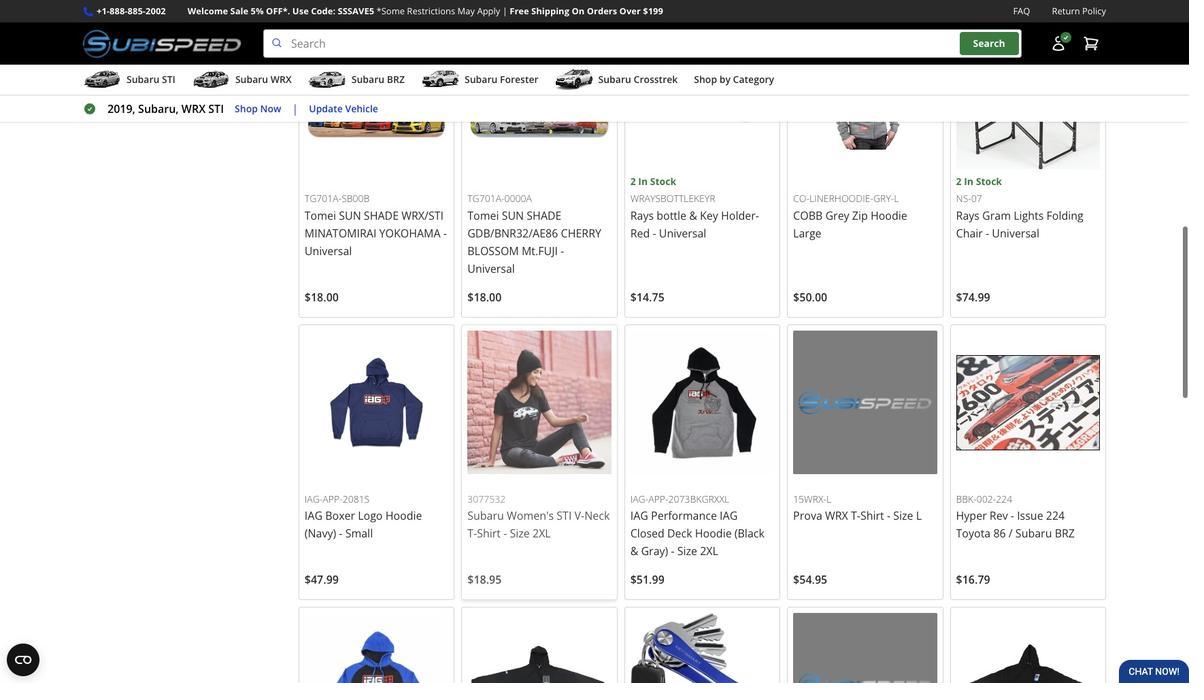 Task type: vqa. For each thing, say whether or not it's contained in the screenshot.


Task type: describe. For each thing, give the bounding box(es) containing it.
- inside bbk-002-224 hyper rev - issue 224 toyota 86 / subaru brz
[[1011, 509, 1015, 524]]

+1-
[[97, 5, 110, 17]]

iag boxer logo hoodie (navy) - small image
[[305, 331, 449, 475]]

welcome sale 5% off*. use code: sssave5 *some restrictions may apply | free shipping on orders over $199
[[188, 5, 664, 17]]

$47.99
[[305, 573, 339, 588]]

on
[[572, 5, 585, 17]]

brz inside bbk-002-224 hyper rev - issue 224 toyota 86 / subaru brz
[[1055, 526, 1075, 541]]

2xl inside subaru women's sti v-neck t-shirt - size 2xl
[[533, 526, 551, 541]]

universal inside tomei sun shade wrx/sti minatomirai yokohama - universal
[[305, 244, 352, 259]]

zip
[[853, 208, 868, 223]]

sti inside subaru women's sti v-neck t-shirt - size 2xl
[[557, 509, 572, 524]]

bottle
[[657, 208, 687, 223]]

$51.99
[[631, 573, 665, 588]]

co-
[[794, 192, 810, 205]]

subaru sti button
[[83, 67, 176, 95]]

boxer
[[325, 509, 355, 524]]

faq link
[[1014, 4, 1031, 18]]

1 horizontal spatial sti
[[208, 101, 224, 116]]

& inside iag-app-2073bkgrxxl iag performance iag closed deck hoodie (black & gray) - size 2xl
[[631, 544, 639, 559]]

v-
[[575, 509, 585, 524]]

t- inside subaru women's sti v-neck t-shirt - size 2xl
[[468, 526, 477, 541]]

iag-app-2081s iag boxer logo hoodie (navy) - small
[[305, 492, 422, 541]]

search button
[[960, 32, 1019, 55]]

search input field
[[263, 29, 1022, 58]]

1 vertical spatial wrx
[[182, 101, 206, 116]]

tg701a-0000a
[[468, 192, 532, 205]]

prova
[[794, 509, 823, 524]]

iag- for iag performance iag closed deck hoodie (black & gray) - size 2xl
[[631, 492, 649, 505]]

5%
[[251, 5, 264, 17]]

subaru wrx button
[[192, 67, 292, 95]]

update vehicle button
[[309, 101, 378, 117]]

issue
[[1018, 509, 1044, 524]]

shop now link
[[235, 101, 281, 117]]

ns-
[[957, 192, 972, 205]]

(navy)
[[305, 526, 336, 541]]

tomei sun shade wrx/sti minatomirai yokohama - universal
[[305, 208, 447, 259]]

15wrx-
[[794, 492, 827, 505]]

stock for rays
[[650, 175, 677, 188]]

3077532
[[468, 492, 506, 505]]

0 vertical spatial t-
[[851, 509, 861, 524]]

- inside iag-app-2081s iag boxer logo hoodie (navy) - small
[[339, 526, 343, 541]]

prova wrx t-shirt - size l
[[794, 509, 922, 524]]

app- for boxer
[[323, 492, 343, 505]]

2 for rays
[[631, 175, 636, 188]]

brz inside dropdown button
[[387, 73, 405, 86]]

iag performance iag boxer logo hoodie (black & blue) - size m image
[[305, 613, 449, 683]]

gry-
[[874, 192, 894, 205]]

subaru crosstrek
[[599, 73, 678, 86]]

0 horizontal spatial |
[[292, 101, 298, 116]]

universal inside 2 in stock wraysbottlekeyr rays bottle & key holder- red - universal
[[659, 226, 707, 241]]

universal inside 2 in stock ns-07 rays gram lights folding chair - universal
[[993, 226, 1040, 241]]

0 horizontal spatial l
[[827, 492, 832, 505]]

subaru forester
[[465, 73, 539, 86]]

ft86speedfactory hachi roku hoodie - universal image
[[468, 613, 612, 683]]

deck
[[668, 526, 693, 541]]

rays gram lights folding chair - universal image
[[957, 30, 1100, 174]]

15wrx-l
[[794, 492, 832, 505]]

a subaru forester thumbnail image image
[[421, 70, 459, 90]]

return
[[1052, 5, 1081, 17]]

subaru,
[[138, 101, 179, 116]]

shop for shop now
[[235, 102, 258, 115]]

minatomirai
[[305, 226, 377, 241]]

button image
[[1051, 35, 1067, 52]]

in for rays
[[639, 175, 648, 188]]

subispeed logo image
[[83, 29, 242, 58]]

bbk-
[[957, 492, 977, 505]]

2 for 07
[[957, 175, 962, 188]]

co-linerhoodie-gry-l
[[794, 192, 899, 205]]

*some
[[377, 5, 405, 17]]

shop for shop by category
[[694, 73, 717, 86]]

0000a
[[505, 192, 532, 205]]

small
[[345, 526, 373, 541]]

& inside 2 in stock wraysbottlekeyr rays bottle & key holder- red - universal
[[690, 208, 698, 223]]

chair
[[957, 226, 983, 241]]

07
[[972, 192, 983, 205]]

$18.00 for tomei sun shade gdb/bnr32/ae86 cherry blossom mt.fuji - universal
[[468, 290, 502, 305]]

a subaru crosstrek thumbnail image image
[[555, 70, 593, 90]]

linerhoodie-
[[810, 192, 874, 205]]

open widget image
[[7, 644, 39, 676]]

toyota
[[957, 526, 991, 541]]

red
[[631, 226, 650, 241]]

free
[[510, 5, 529, 17]]

category
[[733, 73, 775, 86]]

hoodie inside iag-app-2073bkgrxxl iag performance iag closed deck hoodie (black & gray) - size 2xl
[[695, 526, 732, 541]]

rays inside 2 in stock wraysbottlekeyr rays bottle & key holder- red - universal
[[631, 208, 654, 223]]

subaru crosstrek button
[[555, 67, 678, 95]]

- inside tomei sun shade wrx/sti minatomirai yokohama - universal
[[444, 226, 447, 241]]

folding
[[1047, 208, 1084, 223]]

grey
[[826, 208, 850, 223]]

2019, subaru, wrx sti
[[108, 101, 224, 116]]

$74.99
[[957, 290, 991, 305]]

002-
[[977, 492, 997, 505]]

subaru sti
[[127, 73, 176, 86]]

yokohama
[[379, 226, 441, 241]]

a subaru wrx thumbnail image image
[[192, 70, 230, 90]]

subaru for subaru wrx
[[235, 73, 268, 86]]

0 vertical spatial |
[[503, 5, 508, 17]]

2xl inside iag-app-2073bkgrxxl iag performance iag closed deck hoodie (black & gray) - size 2xl
[[700, 544, 719, 559]]

shade for cherry
[[527, 208, 562, 223]]

tomei for tomei sun shade gdb/bnr32/ae86 cherry blossom mt.fuji - universal
[[468, 208, 499, 223]]

orders
[[587, 5, 617, 17]]

subaru brz button
[[308, 67, 405, 95]]

tg701a- for tomei sun shade gdb/bnr32/ae86 cherry blossom mt.fuji - universal
[[468, 192, 505, 205]]

now
[[260, 102, 281, 115]]

tomei sun shade  gdb/bnr32/ae86 cherry blossom mt.fuji - universal image
[[468, 30, 612, 174]]

$16.79
[[957, 573, 991, 588]]

use
[[293, 5, 309, 17]]

wrx for prova wrx t-shirt - size l
[[825, 509, 849, 524]]

large
[[794, 226, 822, 241]]

2002
[[146, 5, 166, 17]]

+1-888-885-2002 link
[[97, 4, 166, 18]]

sssave5
[[338, 5, 374, 17]]

may
[[458, 5, 475, 17]]

a subaru brz thumbnail image image
[[308, 70, 346, 90]]

$14.75
[[631, 290, 665, 305]]

vehicle
[[345, 102, 378, 115]]

in for 07
[[965, 175, 974, 188]]

$54.95
[[794, 573, 828, 588]]

subaru forester button
[[421, 67, 539, 95]]

sb00b
[[342, 192, 370, 205]]

sun for blossom
[[502, 208, 524, 223]]

sun for yokohama
[[339, 208, 361, 223]]

search
[[974, 37, 1006, 50]]

wrx/sti
[[402, 208, 444, 223]]

performance
[[651, 509, 717, 524]]

$18.95
[[468, 573, 502, 588]]

subaru for subaru sti
[[127, 73, 159, 86]]



Task type: locate. For each thing, give the bounding box(es) containing it.
1 vertical spatial l
[[827, 492, 832, 505]]

2 horizontal spatial sti
[[557, 509, 572, 524]]

size inside iag-app-2073bkgrxxl iag performance iag closed deck hoodie (black & gray) - size 2xl
[[678, 544, 698, 559]]

app- inside iag-app-2081s iag boxer logo hoodie (navy) - small
[[323, 492, 343, 505]]

tomei down tg701a-sb00b
[[305, 208, 336, 223]]

iag up (navy)
[[305, 509, 323, 524]]

subaru brz
[[352, 73, 405, 86]]

women's
[[507, 509, 554, 524]]

1 vertical spatial size
[[510, 526, 530, 541]]

1 horizontal spatial 2xl
[[700, 544, 719, 559]]

wraysbottlekeyr
[[631, 192, 716, 205]]

universal down minatomirai
[[305, 244, 352, 259]]

welcome
[[188, 5, 228, 17]]

2 vertical spatial wrx
[[825, 509, 849, 524]]

| left free
[[503, 5, 508, 17]]

wrx right prova
[[825, 509, 849, 524]]

2
[[631, 175, 636, 188], [957, 175, 962, 188]]

2 sun from the left
[[502, 208, 524, 223]]

2 tg701a- from the left
[[468, 192, 505, 205]]

sun inside tomei sun shade wrx/sti minatomirai yokohama - universal
[[339, 208, 361, 223]]

1 app- from the left
[[323, 492, 343, 505]]

1 horizontal spatial iag
[[631, 509, 649, 524]]

0 vertical spatial size
[[894, 509, 914, 524]]

universal down the lights
[[993, 226, 1040, 241]]

0 vertical spatial sti
[[162, 73, 176, 86]]

1 horizontal spatial stock
[[976, 175, 1003, 188]]

1 horizontal spatial $18.00
[[468, 290, 502, 305]]

0 horizontal spatial iag-
[[305, 492, 323, 505]]

shade inside tomei sun shade wrx/sti minatomirai yokohama - universal
[[364, 208, 399, 223]]

0 vertical spatial hoodie
[[871, 208, 908, 223]]

in inside 2 in stock ns-07 rays gram lights folding chair - universal
[[965, 175, 974, 188]]

1 vertical spatial shirt
[[477, 526, 501, 541]]

logo
[[358, 509, 383, 524]]

2 iag- from the left
[[631, 492, 649, 505]]

1 horizontal spatial &
[[690, 208, 698, 223]]

sti left "v-"
[[557, 509, 572, 524]]

0 vertical spatial l
[[894, 192, 899, 205]]

wrx for subaru wrx
[[271, 73, 292, 86]]

shirt right prova
[[861, 509, 885, 524]]

shop
[[694, 73, 717, 86], [235, 102, 258, 115]]

0 horizontal spatial $18.00
[[305, 290, 339, 305]]

1 vertical spatial t-
[[468, 526, 477, 541]]

sti
[[162, 73, 176, 86], [208, 101, 224, 116], [557, 509, 572, 524]]

tomei down tg701a-0000a
[[468, 208, 499, 223]]

885-
[[128, 5, 146, 17]]

1 horizontal spatial shade
[[527, 208, 562, 223]]

2 inside 2 in stock ns-07 rays gram lights folding chair - universal
[[957, 175, 962, 188]]

subaru for subaru forester
[[465, 73, 498, 86]]

subaru up 'subaru,'
[[127, 73, 159, 86]]

1 in from the left
[[639, 175, 648, 188]]

2xl down women's
[[533, 526, 551, 541]]

2 in stock wraysbottlekeyr rays bottle & key holder- red - universal
[[631, 175, 759, 241]]

subispeed repeated logo hoodie black medium image
[[957, 613, 1100, 683]]

brz left a subaru forester thumbnail image
[[387, 73, 405, 86]]

0 horizontal spatial shade
[[364, 208, 399, 223]]

hoodie right logo
[[386, 509, 422, 524]]

subaru for subaru brz
[[352, 73, 385, 86]]

iag- inside iag-app-2073bkgrxxl iag performance iag closed deck hoodie (black & gray) - size 2xl
[[631, 492, 649, 505]]

0 horizontal spatial iag
[[305, 509, 323, 524]]

0 vertical spatial brz
[[387, 73, 405, 86]]

888-
[[110, 5, 128, 17]]

1 horizontal spatial rays
[[957, 208, 980, 223]]

subaru inside bbk-002-224 hyper rev - issue 224 toyota 86 / subaru brz
[[1016, 526, 1052, 541]]

shop by category button
[[694, 67, 775, 95]]

shade for minatomirai
[[364, 208, 399, 223]]

2 app- from the left
[[649, 492, 669, 505]]

in up ns-
[[965, 175, 974, 188]]

2 2 from the left
[[957, 175, 962, 188]]

app- up boxer
[[323, 492, 343, 505]]

sti down a subaru wrx thumbnail image
[[208, 101, 224, 116]]

0 horizontal spatial in
[[639, 175, 648, 188]]

0 horizontal spatial size
[[510, 526, 530, 541]]

sun down sb00b
[[339, 208, 361, 223]]

hyper rev - issue 224 toyota 86 / subaru brz image
[[957, 331, 1100, 475]]

tomei sun shade wrx/sti minatomirai yokohama - universal image
[[305, 30, 449, 174]]

iag- for iag boxer logo hoodie (navy) - small
[[305, 492, 323, 505]]

l
[[894, 192, 899, 205], [827, 492, 832, 505], [917, 509, 922, 524]]

over
[[620, 5, 641, 17]]

iag inside iag-app-2081s iag boxer logo hoodie (navy) - small
[[305, 509, 323, 524]]

0 vertical spatial &
[[690, 208, 698, 223]]

iag for iag boxer logo hoodie (navy) - small
[[305, 509, 323, 524]]

iag for iag performance iag closed deck hoodie (black & gray) - size 2xl
[[631, 509, 649, 524]]

by
[[720, 73, 731, 86]]

l left hyper
[[917, 509, 922, 524]]

224 up rev
[[997, 492, 1013, 505]]

2 vertical spatial sti
[[557, 509, 572, 524]]

(black
[[735, 526, 765, 541]]

shade inside tomei sun shade gdb/bnr32/ae86 cherry blossom mt.fuji - universal
[[527, 208, 562, 223]]

wrx up now
[[271, 73, 292, 86]]

iag performance iag closed deck hoodie (black & gray) - size 2xl image
[[631, 331, 775, 475]]

0 horizontal spatial rays
[[631, 208, 654, 223]]

rays inside 2 in stock ns-07 rays gram lights folding chair - universal
[[957, 208, 980, 223]]

sun
[[339, 208, 361, 223], [502, 208, 524, 223]]

sti up 2019, subaru, wrx sti
[[162, 73, 176, 86]]

0 horizontal spatial &
[[631, 544, 639, 559]]

subaru for subaru women's sti v-neck t-shirt - size 2xl
[[468, 509, 504, 524]]

rev
[[990, 509, 1008, 524]]

tomei inside tomei sun shade wrx/sti minatomirai yokohama - universal
[[305, 208, 336, 223]]

t- down 3077532
[[468, 526, 477, 541]]

2 horizontal spatial size
[[894, 509, 914, 524]]

universal down bottle
[[659, 226, 707, 241]]

1 vertical spatial &
[[631, 544, 639, 559]]

1 horizontal spatial iag-
[[631, 492, 649, 505]]

2 in from the left
[[965, 175, 974, 188]]

stock up 07
[[976, 175, 1003, 188]]

1 horizontal spatial tg701a-
[[468, 192, 505, 205]]

brz
[[387, 73, 405, 86], [1055, 526, 1075, 541]]

1 horizontal spatial in
[[965, 175, 974, 188]]

1 vertical spatial |
[[292, 101, 298, 116]]

wrx inside dropdown button
[[271, 73, 292, 86]]

0 vertical spatial 2xl
[[533, 526, 551, 541]]

iag-
[[305, 492, 323, 505], [631, 492, 649, 505]]

1 horizontal spatial t-
[[851, 509, 861, 524]]

0 horizontal spatial wrx
[[182, 101, 206, 116]]

0 horizontal spatial shirt
[[477, 526, 501, 541]]

cherry
[[561, 226, 602, 241]]

- inside 2 in stock ns-07 rays gram lights folding chair - universal
[[986, 226, 990, 241]]

code:
[[311, 5, 336, 17]]

+1-888-885-2002
[[97, 5, 166, 17]]

hoodie inside cobb grey zip hoodie large
[[871, 208, 908, 223]]

wrx
[[271, 73, 292, 86], [182, 101, 206, 116], [825, 509, 849, 524]]

0 horizontal spatial brz
[[387, 73, 405, 86]]

0 horizontal spatial 2xl
[[533, 526, 551, 541]]

2081s
[[343, 492, 370, 505]]

2 inside 2 in stock wraysbottlekeyr rays bottle & key holder- red - universal
[[631, 175, 636, 188]]

stock inside 2 in stock wraysbottlekeyr rays bottle & key holder- red - universal
[[650, 175, 677, 188]]

holder-
[[721, 208, 759, 223]]

1 horizontal spatial hoodie
[[695, 526, 732, 541]]

hoodie inside iag-app-2081s iag boxer logo hoodie (navy) - small
[[386, 509, 422, 524]]

0 vertical spatial 224
[[997, 492, 1013, 505]]

brz right /
[[1055, 526, 1075, 541]]

2 horizontal spatial hoodie
[[871, 208, 908, 223]]

cobb
[[794, 208, 823, 223]]

sti inside the subaru sti dropdown button
[[162, 73, 176, 86]]

shade down sb00b
[[364, 208, 399, 223]]

1 vertical spatial 224
[[1047, 509, 1065, 524]]

$18.00
[[305, 290, 339, 305], [468, 290, 502, 305]]

stock inside 2 in stock ns-07 rays gram lights folding chair - universal
[[976, 175, 1003, 188]]

subaru down 3077532
[[468, 509, 504, 524]]

1 iag from the left
[[305, 509, 323, 524]]

1 horizontal spatial shirt
[[861, 509, 885, 524]]

gram
[[983, 208, 1011, 223]]

l up prova wrx t-shirt - size l
[[827, 492, 832, 505]]

$18.00 for tomei sun shade wrx/sti minatomirai yokohama - universal
[[305, 290, 339, 305]]

1 horizontal spatial tomei
[[468, 208, 499, 223]]

subaru women's sti v-neck t-shirt - size 2xl image
[[468, 331, 612, 475]]

1 horizontal spatial l
[[894, 192, 899, 205]]

2 in stock ns-07 rays gram lights folding chair - universal
[[957, 175, 1084, 241]]

- inside 2 in stock wraysbottlekeyr rays bottle & key holder- red - universal
[[653, 226, 657, 241]]

iag up (black at the bottom right
[[720, 509, 738, 524]]

iag-app-2073bkgrxxl iag performance iag closed deck hoodie (black & gray) - size 2xl
[[631, 492, 765, 559]]

shade
[[364, 208, 399, 223], [527, 208, 562, 223]]

sale
[[230, 5, 249, 17]]

224 right issue
[[1047, 509, 1065, 524]]

- inside subaru women's sti v-neck t-shirt - size 2xl
[[504, 526, 507, 541]]

sun inside tomei sun shade gdb/bnr32/ae86 cherry blossom mt.fuji - universal
[[502, 208, 524, 223]]

subaru left crosstrek
[[599, 73, 632, 86]]

0 vertical spatial shop
[[694, 73, 717, 86]]

1 vertical spatial brz
[[1055, 526, 1075, 541]]

tg701a- for tomei sun shade wrx/sti minatomirai yokohama - universal
[[305, 192, 342, 205]]

2 tomei from the left
[[468, 208, 499, 223]]

mt.fuji
[[522, 244, 558, 259]]

app- up performance
[[649, 492, 669, 505]]

tomei sun shade gdb/bnr32/ae86 cherry blossom mt.fuji - universal
[[468, 208, 602, 276]]

1 tomei from the left
[[305, 208, 336, 223]]

0 horizontal spatial t-
[[468, 526, 477, 541]]

1 horizontal spatial sun
[[502, 208, 524, 223]]

|
[[503, 5, 508, 17], [292, 101, 298, 116]]

$18.00 down blossom
[[468, 290, 502, 305]]

2 vertical spatial size
[[678, 544, 698, 559]]

size inside subaru women's sti v-neck t-shirt - size 2xl
[[510, 526, 530, 541]]

subaru inside 'dropdown button'
[[465, 73, 498, 86]]

1 iag- from the left
[[305, 492, 323, 505]]

& left 'key' at top
[[690, 208, 698, 223]]

/
[[1009, 526, 1013, 541]]

stock for 07
[[976, 175, 1003, 188]]

0 horizontal spatial tomei
[[305, 208, 336, 223]]

1 vertical spatial shop
[[235, 102, 258, 115]]

2xl down performance
[[700, 544, 719, 559]]

in inside 2 in stock wraysbottlekeyr rays bottle & key holder- red - universal
[[639, 175, 648, 188]]

rays down ns-
[[957, 208, 980, 223]]

0 horizontal spatial sti
[[162, 73, 176, 86]]

key
[[700, 208, 719, 223]]

1 horizontal spatial 2
[[957, 175, 962, 188]]

faq
[[1014, 5, 1031, 17]]

app-
[[323, 492, 343, 505], [649, 492, 669, 505]]

1 vertical spatial 2xl
[[700, 544, 719, 559]]

1 sun from the left
[[339, 208, 361, 223]]

cobb grey zip hoodie large image
[[794, 30, 938, 174]]

subaru wrx
[[235, 73, 292, 86]]

rays
[[631, 208, 654, 223], [957, 208, 980, 223]]

0 horizontal spatial 224
[[997, 492, 1013, 505]]

shade down 0000a
[[527, 208, 562, 223]]

iag up the closed
[[631, 509, 649, 524]]

shop now
[[235, 102, 281, 115]]

tomei inside tomei sun shade gdb/bnr32/ae86 cherry blossom mt.fuji - universal
[[468, 208, 499, 223]]

subaru up shop now
[[235, 73, 268, 86]]

gray)
[[641, 544, 669, 559]]

shirt down 3077532
[[477, 526, 501, 541]]

1 horizontal spatial size
[[678, 544, 698, 559]]

subispeed repeated logo hoodie black xx-large image
[[794, 613, 938, 683]]

in up the "wraysbottlekeyr"
[[639, 175, 648, 188]]

1 horizontal spatial |
[[503, 5, 508, 17]]

0 vertical spatial wrx
[[271, 73, 292, 86]]

neck
[[585, 509, 610, 524]]

subaru left forester
[[465, 73, 498, 86]]

app- for performance
[[649, 492, 669, 505]]

0 horizontal spatial tg701a-
[[305, 192, 342, 205]]

return policy
[[1052, 5, 1107, 17]]

subaru down issue
[[1016, 526, 1052, 541]]

2 up the "wraysbottlekeyr"
[[631, 175, 636, 188]]

tg701a- up gdb/bnr32/ae86
[[468, 192, 505, 205]]

subaru for subaru crosstrek
[[599, 73, 632, 86]]

2 $18.00 from the left
[[468, 290, 502, 305]]

sun up gdb/bnr32/ae86
[[502, 208, 524, 223]]

& left gray) in the right of the page
[[631, 544, 639, 559]]

1 shade from the left
[[364, 208, 399, 223]]

blossom
[[468, 244, 519, 259]]

0 horizontal spatial sun
[[339, 208, 361, 223]]

- inside tomei sun shade gdb/bnr32/ae86 cherry blossom mt.fuji - universal
[[561, 244, 564, 259]]

tomei
[[305, 208, 336, 223], [468, 208, 499, 223]]

1 horizontal spatial 224
[[1047, 509, 1065, 524]]

0 horizontal spatial hoodie
[[386, 509, 422, 524]]

1 tg701a- from the left
[[305, 192, 342, 205]]

universal inside tomei sun shade gdb/bnr32/ae86 cherry blossom mt.fuji - universal
[[468, 261, 515, 276]]

a subaru sti thumbnail image image
[[83, 70, 121, 90]]

2 vertical spatial l
[[917, 509, 922, 524]]

2 shade from the left
[[527, 208, 562, 223]]

1 horizontal spatial shop
[[694, 73, 717, 86]]

2 horizontal spatial l
[[917, 509, 922, 524]]

0 horizontal spatial app-
[[323, 492, 343, 505]]

universal
[[659, 226, 707, 241], [993, 226, 1040, 241], [305, 244, 352, 259], [468, 261, 515, 276]]

iag- inside iag-app-2081s iag boxer logo hoodie (navy) - small
[[305, 492, 323, 505]]

2 horizontal spatial iag
[[720, 509, 738, 524]]

subaru women's sti v-neck t-shirt - size 2xl
[[468, 509, 610, 541]]

iag
[[305, 509, 323, 524], [631, 509, 649, 524], [720, 509, 738, 524]]

tg701a- up minatomirai
[[305, 192, 342, 205]]

$18.00 down minatomirai
[[305, 290, 339, 305]]

1 2 from the left
[[631, 175, 636, 188]]

shirt inside subaru women's sti v-neck t-shirt - size 2xl
[[477, 526, 501, 541]]

2 horizontal spatial wrx
[[825, 509, 849, 524]]

- inside iag-app-2073bkgrxxl iag performance iag closed deck hoodie (black & gray) - size 2xl
[[671, 544, 675, 559]]

cobb grey zip hoodie large
[[794, 208, 908, 241]]

tomei for tomei sun shade wrx/sti minatomirai yokohama - universal
[[305, 208, 336, 223]]

3 iag from the left
[[720, 509, 738, 524]]

0 horizontal spatial shop
[[235, 102, 258, 115]]

restrictions
[[407, 5, 455, 17]]

return policy link
[[1052, 4, 1107, 18]]

subaru up the vehicle
[[352, 73, 385, 86]]

shop left now
[[235, 102, 258, 115]]

shirt
[[861, 509, 885, 524], [477, 526, 501, 541]]

1 horizontal spatial brz
[[1055, 526, 1075, 541]]

lights
[[1014, 208, 1044, 223]]

crosstrek
[[634, 73, 678, 86]]

&
[[690, 208, 698, 223], [631, 544, 639, 559]]

off*.
[[266, 5, 290, 17]]

2 vertical spatial hoodie
[[695, 526, 732, 541]]

l up cobb grey zip hoodie large
[[894, 192, 899, 205]]

iag- up the closed
[[631, 492, 649, 505]]

t- right prova
[[851, 509, 861, 524]]

prova wrx t-shirt - size l image
[[794, 331, 938, 475]]

1 $18.00 from the left
[[305, 290, 339, 305]]

hyper
[[957, 509, 987, 524]]

2 up ns-
[[957, 175, 962, 188]]

2073bkgrxxl
[[669, 492, 730, 505]]

app- inside iag-app-2073bkgrxxl iag performance iag closed deck hoodie (black & gray) - size 2xl
[[649, 492, 669, 505]]

iag- up (navy)
[[305, 492, 323, 505]]

rays bottle & key holder-red - universal image
[[631, 30, 775, 174]]

2 rays from the left
[[957, 208, 980, 223]]

tg701a-sb00b
[[305, 192, 370, 205]]

rays up red
[[631, 208, 654, 223]]

1 stock from the left
[[650, 175, 677, 188]]

1 vertical spatial hoodie
[[386, 509, 422, 524]]

2 stock from the left
[[976, 175, 1003, 188]]

0 horizontal spatial stock
[[650, 175, 677, 188]]

update
[[309, 102, 343, 115]]

subaru inside subaru women's sti v-neck t-shirt - size 2xl
[[468, 509, 504, 524]]

shop inside "dropdown button"
[[694, 73, 717, 86]]

1 vertical spatial sti
[[208, 101, 224, 116]]

0 horizontal spatial 2
[[631, 175, 636, 188]]

wrx down a subaru wrx thumbnail image
[[182, 101, 206, 116]]

subaru
[[127, 73, 159, 86], [235, 73, 268, 86], [352, 73, 385, 86], [465, 73, 498, 86], [599, 73, 632, 86], [468, 509, 504, 524], [1016, 526, 1052, 541]]

hoodie down gry-
[[871, 208, 908, 223]]

2 iag from the left
[[631, 509, 649, 524]]

1 rays from the left
[[631, 208, 654, 223]]

closed
[[631, 526, 665, 541]]

bbk-002-224 hyper rev - issue 224 toyota 86 / subaru brz
[[957, 492, 1075, 541]]

1 horizontal spatial wrx
[[271, 73, 292, 86]]

hoodie right deck
[[695, 526, 732, 541]]

universal down blossom
[[468, 261, 515, 276]]

| right now
[[292, 101, 298, 116]]

0 vertical spatial shirt
[[861, 509, 885, 524]]

keysmart aluminum compact key organizer (blue) - universal image
[[631, 613, 775, 683]]

apply
[[477, 5, 500, 17]]

stock up the "wraysbottlekeyr"
[[650, 175, 677, 188]]

$199
[[643, 5, 664, 17]]

shop left by
[[694, 73, 717, 86]]

1 horizontal spatial app-
[[649, 492, 669, 505]]



